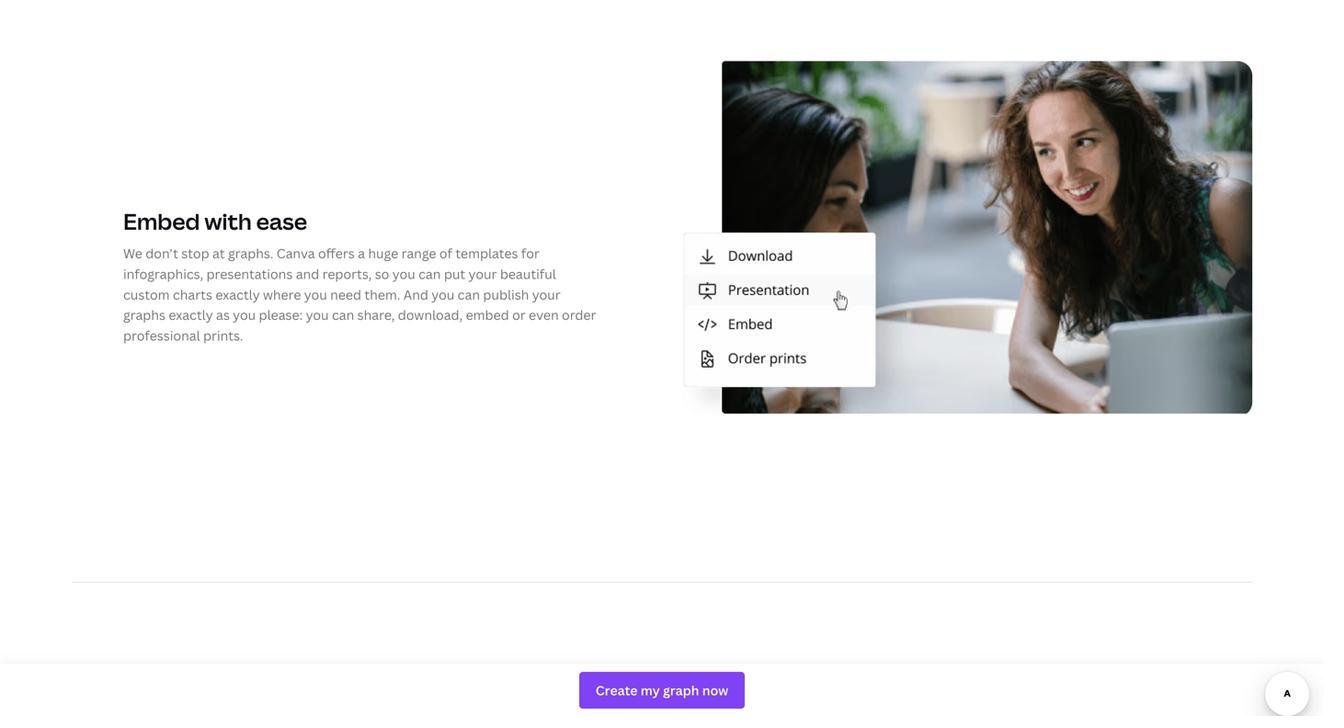 Task type: vqa. For each thing, say whether or not it's contained in the screenshot.
your
yes



Task type: locate. For each thing, give the bounding box(es) containing it.
can down range
[[419, 265, 441, 283]]

for
[[522, 245, 540, 262]]

you
[[393, 265, 416, 283], [304, 286, 327, 303], [432, 286, 455, 303], [233, 307, 256, 324], [306, 307, 329, 324]]

of
[[440, 245, 453, 262]]

0 horizontal spatial your
[[469, 265, 497, 283]]

1 horizontal spatial your
[[532, 286, 561, 303]]

you right please:
[[306, 307, 329, 324]]

2 horizontal spatial can
[[458, 286, 480, 303]]

custom
[[123, 286, 170, 303]]

you right as
[[233, 307, 256, 324]]

0 vertical spatial your
[[469, 265, 497, 283]]

1 vertical spatial can
[[458, 286, 480, 303]]

can down need
[[332, 307, 354, 324]]

1 vertical spatial exactly
[[169, 307, 213, 324]]

exactly
[[216, 286, 260, 303], [169, 307, 213, 324]]

order
[[562, 307, 597, 324]]

publish
[[483, 286, 529, 303]]

canva
[[277, 245, 315, 262]]

graphs.
[[228, 245, 274, 262]]

them.
[[365, 286, 401, 303]]

beautiful
[[500, 265, 556, 283]]

charts
[[173, 286, 212, 303]]

so
[[375, 265, 390, 283]]

1 horizontal spatial can
[[419, 265, 441, 283]]

0 horizontal spatial can
[[332, 307, 354, 324]]

share,
[[358, 307, 395, 324]]

your up even on the left top
[[532, 286, 561, 303]]

1 horizontal spatial exactly
[[216, 286, 260, 303]]

exactly down charts
[[169, 307, 213, 324]]

stop
[[182, 245, 209, 262]]

as
[[216, 307, 230, 324]]

we
[[123, 245, 142, 262]]

exactly down 'presentations'
[[216, 286, 260, 303]]

infographics,
[[123, 265, 203, 283]]

you down "put" on the left
[[432, 286, 455, 303]]

you down and
[[304, 286, 327, 303]]

your down the templates on the left
[[469, 265, 497, 283]]

graphs
[[123, 307, 166, 324]]

0 vertical spatial can
[[419, 265, 441, 283]]

you right so
[[393, 265, 416, 283]]

embed
[[466, 307, 509, 324]]

templates
[[456, 245, 518, 262]]

1 vertical spatial your
[[532, 286, 561, 303]]

can
[[419, 265, 441, 283], [458, 286, 480, 303], [332, 307, 354, 324]]

can down "put" on the left
[[458, 286, 480, 303]]

and
[[404, 286, 429, 303]]

presentations
[[207, 265, 293, 283]]

and
[[296, 265, 319, 283]]

prints.
[[203, 327, 243, 345]]

0 horizontal spatial exactly
[[169, 307, 213, 324]]

your
[[469, 265, 497, 283], [532, 286, 561, 303]]

huge
[[368, 245, 399, 262]]

with
[[205, 206, 252, 236]]



Task type: describe. For each thing, give the bounding box(es) containing it.
even
[[529, 307, 559, 324]]

need
[[330, 286, 362, 303]]

2 vertical spatial can
[[332, 307, 354, 324]]

range
[[402, 245, 437, 262]]

embed with ease we don't stop at graphs. canva offers a huge range of templates for infographics, presentations and reports, so you can put your beautiful custom charts exactly where you need them. and you can publish your graphs exactly as you please: you can share, download, embed or even order professional prints.
[[123, 206, 597, 345]]

professional
[[123, 327, 200, 345]]

download,
[[398, 307, 463, 324]]

0 vertical spatial exactly
[[216, 286, 260, 303]]

embed
[[123, 206, 200, 236]]

a
[[358, 245, 365, 262]]

where
[[263, 286, 301, 303]]

offers
[[318, 245, 355, 262]]

please:
[[259, 307, 303, 324]]

ease
[[256, 206, 307, 236]]

or
[[513, 307, 526, 324]]

don't
[[146, 245, 178, 262]]

at
[[213, 245, 225, 262]]

reports,
[[323, 265, 372, 283]]

put
[[444, 265, 466, 283]]



